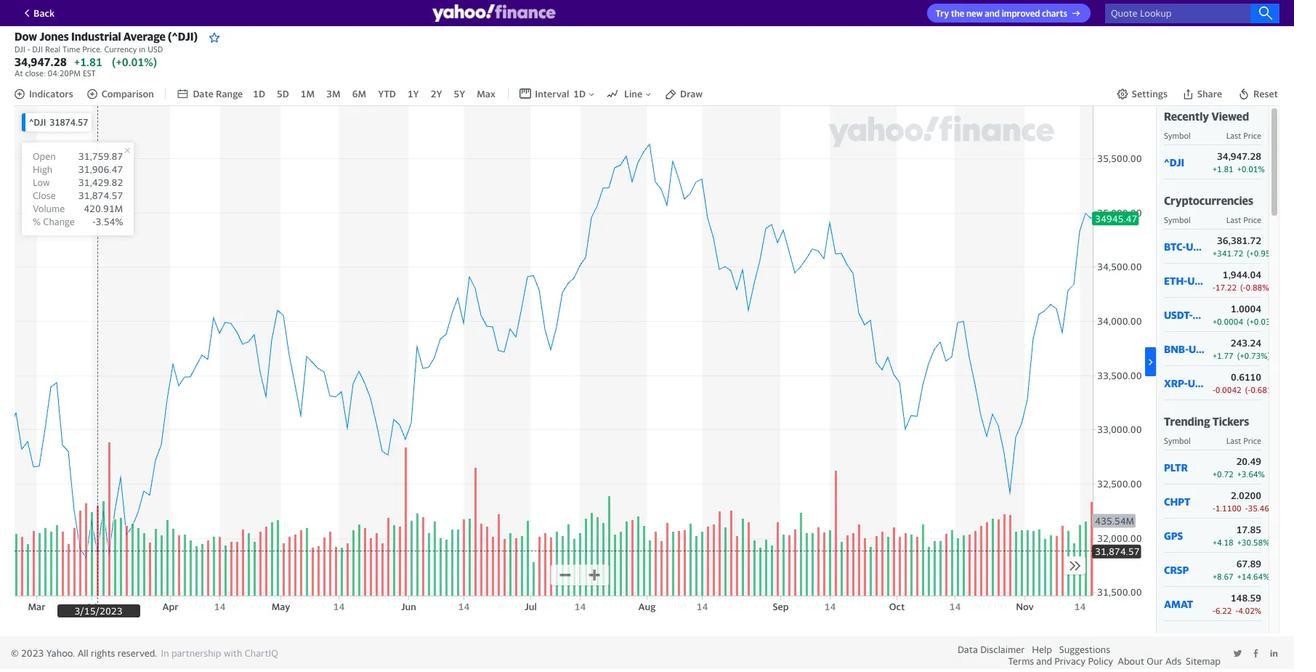 Task type: vqa. For each thing, say whether or not it's contained in the screenshot.


Task type: describe. For each thing, give the bounding box(es) containing it.
35.46%
[[1249, 504, 1277, 513]]

36,381.72
[[1218, 235, 1262, 247]]

symbol for trending tickers
[[1165, 436, 1191, 446]]

148.59
[[1231, 593, 1262, 604]]

btc-usd
[[1165, 240, 1207, 253]]

17.85
[[1237, 524, 1262, 536]]

price for trending tickers
[[1244, 436, 1262, 446]]

+30.58%
[[1238, 538, 1270, 547]]

(+0.95%)
[[1248, 249, 1281, 258]]

crsp link
[[1165, 564, 1206, 576]]

0.6817%)
[[1251, 385, 1287, 395]]

btc-
[[1165, 240, 1187, 253]]

chartiq
[[245, 648, 278, 659]]

new
[[967, 8, 983, 19]]

34,947.28 for 34,947.28 +1.81
[[15, 55, 67, 68]]

share
[[1198, 88, 1223, 100]]

+14.64%
[[1238, 572, 1270, 582]]

cryptocurrencies
[[1165, 194, 1254, 207]]

last for trending tickers
[[1227, 436, 1242, 446]]

+0.72
[[1213, 470, 1234, 479]]

in
[[161, 648, 169, 659]]

Quote Lookup text field
[[1106, 3, 1280, 23]]

date range button
[[177, 88, 243, 100]]

dow jones industrial average (^dji)
[[15, 30, 198, 43]]

last for recently viewed
[[1227, 131, 1242, 140]]

sitemap link
[[1186, 656, 1221, 667]]

1y button
[[406, 87, 421, 101]]

price for recently viewed
[[1244, 131, 1262, 140]]

nav element
[[177, 87, 497, 101]]

follow on twitter image
[[1234, 649, 1243, 659]]

17.22
[[1216, 283, 1237, 292]]

our
[[1147, 656, 1164, 667]]

crsp
[[1165, 564, 1190, 576]]

1,944.04
[[1223, 269, 1262, 281]]

243.24
[[1231, 337, 1262, 349]]

2.0200 -1.1100 -35.46%
[[1213, 490, 1277, 513]]

1m
[[301, 88, 315, 100]]

dow
[[15, 30, 37, 43]]

and inside the data disclaimer help suggestions terms and privacy policy about our ads sitemap
[[1037, 656, 1053, 667]]

5y button
[[453, 87, 467, 101]]

interval 1d
[[535, 88, 586, 100]]

^dji link
[[1165, 156, 1206, 168]]

about our ads link
[[1118, 656, 1182, 667]]

148.59 -6.22 -4.02%
[[1213, 593, 1262, 616]]

policy
[[1089, 656, 1114, 667]]

max
[[477, 88, 496, 100]]

recently viewed link
[[1165, 110, 1250, 123]]

20.49
[[1237, 456, 1262, 468]]

gps link
[[1165, 530, 1206, 542]]

follow on linkedin image
[[1270, 649, 1279, 659]]

improved
[[1002, 8, 1041, 19]]

(- for xrp-usd
[[1246, 385, 1251, 395]]

show more image
[[1146, 357, 1157, 368]]

range
[[216, 88, 243, 100]]

(+0.01%)
[[112, 55, 157, 68]]

chpt
[[1165, 496, 1191, 508]]

1d button
[[252, 87, 267, 101]]

chart toolbar toolbar
[[14, 81, 1280, 106]]

2y
[[431, 88, 442, 100]]

time
[[63, 44, 80, 54]]

industrial
[[71, 30, 121, 43]]

+4.18
[[1213, 538, 1234, 547]]

^dji for ^dji 31874.57
[[29, 117, 46, 128]]

all
[[78, 648, 88, 659]]

67.89
[[1237, 558, 1262, 570]]

eth-usd
[[1165, 275, 1208, 287]]

+1.77
[[1213, 351, 1234, 361]]

data
[[958, 644, 978, 656]]

2 dji from the left
[[32, 44, 43, 54]]

draw button
[[664, 87, 705, 101]]

and inside try the new and improved charts button
[[985, 8, 1000, 19]]

bnb-usd link
[[1165, 343, 1209, 355]]

data disclaimer link
[[958, 644, 1025, 656]]

yahoo.
[[46, 648, 75, 659]]

the
[[951, 8, 965, 19]]

about
[[1118, 656, 1145, 667]]

chpt link
[[1165, 496, 1206, 508]]

6.22
[[1216, 606, 1233, 616]]

- for 2.0200
[[1213, 504, 1216, 513]]

2023
[[21, 648, 44, 659]]

31874.57
[[50, 117, 88, 128]]

36,381.72 +341.72 (+0.95%)
[[1213, 235, 1281, 258]]

xrp-usd
[[1165, 377, 1208, 389]]

usd for xrp-
[[1188, 377, 1208, 389]]

at
[[15, 68, 23, 78]]

comparison
[[102, 88, 154, 100]]

usdt-usd link
[[1165, 309, 1213, 321]]

+1.81 for 34,947.28 +1.81
[[74, 55, 102, 68]]

date
[[193, 88, 214, 100]]

usd for eth-
[[1188, 275, 1208, 287]]

usd for btc-
[[1187, 240, 1207, 253]]

1.0004
[[1232, 303, 1262, 315]]

trending
[[1165, 415, 1211, 428]]

reset button
[[1237, 87, 1280, 101]]

rights
[[91, 648, 115, 659]]



Task type: locate. For each thing, give the bounding box(es) containing it.
1 1d from the left
[[253, 88, 265, 100]]

+0.01%
[[1238, 164, 1266, 174]]

- down the 'dow'
[[27, 44, 30, 54]]

privacy
[[1055, 656, 1086, 667]]

(- down '1,944.04'
[[1241, 283, 1246, 292]]

+3.64%
[[1238, 470, 1266, 479]]

dji down the 'dow'
[[15, 44, 25, 54]]

price up 20.49
[[1244, 436, 1262, 446]]

0 vertical spatial (-
[[1241, 283, 1246, 292]]

^dji inside right column element
[[1165, 156, 1185, 168]]

0 horizontal spatial and
[[985, 8, 1000, 19]]

(+0.0371%)
[[1248, 317, 1290, 326]]

4.02%
[[1239, 606, 1262, 616]]

+8.67
[[1213, 572, 1234, 582]]

1 last from the top
[[1227, 131, 1242, 140]]

1 vertical spatial 34,947.28
[[1218, 151, 1262, 162]]

last down viewed
[[1227, 131, 1242, 140]]

3 last from the top
[[1227, 436, 1242, 446]]

0 horizontal spatial 1d
[[253, 88, 265, 100]]

1 horizontal spatial dji
[[32, 44, 43, 54]]

34,947.28 +1.81
[[15, 55, 102, 68]]

2 price from the top
[[1244, 215, 1262, 225]]

243.24 +1.77 (+0.73%)
[[1213, 337, 1271, 361]]

(- inside the 0.6110 -0.0042 (-0.6817%)
[[1246, 385, 1251, 395]]

1 vertical spatial last
[[1227, 215, 1242, 225]]

0.0042
[[1216, 385, 1242, 395]]

last up '36,381.72'
[[1227, 215, 1242, 225]]

1 vertical spatial and
[[1037, 656, 1053, 667]]

pltr link
[[1165, 461, 1206, 474]]

0.6110 -0.0042 (-0.6817%)
[[1213, 372, 1287, 395]]

^dji down recently
[[1165, 156, 1185, 168]]

(+0.01%) at close:  04:20pm est
[[15, 55, 157, 78]]

usd for usdt-
[[1193, 309, 1213, 321]]

0 vertical spatial last
[[1227, 131, 1242, 140]]

usd for bnb-
[[1189, 343, 1209, 355]]

partnership
[[172, 648, 221, 659]]

average
[[123, 30, 166, 43]]

2 1d from the left
[[574, 88, 586, 100]]

- down 2.0200
[[1246, 504, 1249, 513]]

eth-
[[1165, 275, 1188, 287]]

1 horizontal spatial ^dji
[[1165, 156, 1185, 168]]

symbol for recently viewed
[[1165, 131, 1191, 140]]

and
[[985, 8, 1000, 19], [1037, 656, 1053, 667]]

+341.72
[[1213, 249, 1244, 258]]

symbol down 'trending'
[[1165, 436, 1191, 446]]

© 2023 yahoo. all rights reserved. in partnership with chartiq
[[11, 648, 278, 659]]

terms link
[[1009, 656, 1035, 667]]

- for 148.59
[[1213, 606, 1216, 616]]

- right xrp-usd link
[[1213, 385, 1216, 395]]

settings
[[1132, 88, 1168, 100]]

tickers
[[1213, 415, 1250, 428]]

- right the amat link
[[1213, 606, 1216, 616]]

trending tickers
[[1165, 415, 1250, 428]]

- right eth-usd
[[1213, 283, 1216, 292]]

reset
[[1254, 88, 1279, 100]]

+1.81 down dji - dji real time price. currency in usd
[[74, 55, 102, 68]]

disclaimer
[[981, 644, 1025, 656]]

6m
[[352, 88, 366, 100]]

close:
[[25, 68, 46, 78]]

symbol up the btc-
[[1165, 215, 1191, 225]]

1.0004 +0.0004 (+0.0371%)
[[1213, 303, 1290, 326]]

settings button
[[1117, 88, 1168, 100]]

1 horizontal spatial +1.81
[[1213, 164, 1234, 174]]

1 price from the top
[[1244, 131, 1262, 140]]

last price for cryptocurrencies
[[1227, 215, 1262, 225]]

dji left real
[[32, 44, 43, 54]]

cryptocurrencies link
[[1165, 194, 1254, 207]]

2y button
[[429, 87, 444, 101]]

privacy policy link
[[1055, 656, 1114, 667]]

1 symbol from the top
[[1165, 131, 1191, 140]]

1 vertical spatial symbol
[[1165, 215, 1191, 225]]

3 last price from the top
[[1227, 436, 1262, 446]]

1 horizontal spatial and
[[1037, 656, 1053, 667]]

line button
[[607, 88, 653, 100]]

(- inside 1,944.04 -17.22 (-0.88%)
[[1241, 283, 1246, 292]]

ytd
[[378, 88, 396, 100]]

1d right "interval"
[[574, 88, 586, 100]]

last price for recently viewed
[[1227, 131, 1262, 140]]

+1.81 for 34,947.28 +1.81 +0.01%
[[1213, 164, 1234, 174]]

2.0200
[[1231, 490, 1262, 502]]

^dji
[[29, 117, 46, 128], [1165, 156, 1185, 168]]

try
[[936, 8, 950, 19]]

last
[[1227, 131, 1242, 140], [1227, 215, 1242, 225], [1227, 436, 1242, 446]]

5y
[[454, 88, 465, 100]]

max button
[[476, 87, 497, 101]]

34,947.28 up +0.01% on the right
[[1218, 151, 1262, 162]]

1 vertical spatial price
[[1244, 215, 1262, 225]]

3 symbol from the top
[[1165, 436, 1191, 446]]

0 vertical spatial symbol
[[1165, 131, 1191, 140]]

0.6110
[[1232, 372, 1262, 383]]

last down tickers
[[1227, 436, 1242, 446]]

- inside the 0.6110 -0.0042 (-0.6817%)
[[1213, 385, 1216, 395]]

0 vertical spatial price
[[1244, 131, 1262, 140]]

0 horizontal spatial ^dji
[[29, 117, 46, 128]]

1 vertical spatial +1.81
[[1213, 164, 1234, 174]]

currency
[[104, 44, 137, 54]]

20.49 +0.72 +3.64%
[[1213, 456, 1266, 479]]

2 vertical spatial symbol
[[1165, 436, 1191, 446]]

0 horizontal spatial dji
[[15, 44, 25, 54]]

line
[[624, 88, 643, 100]]

last price for trending tickers
[[1227, 436, 1262, 446]]

reserved.
[[118, 648, 157, 659]]

2 symbol from the top
[[1165, 215, 1191, 225]]

0 horizontal spatial 34,947.28
[[15, 55, 67, 68]]

- for 1,944.04
[[1213, 283, 1216, 292]]

0 vertical spatial and
[[985, 8, 1000, 19]]

^dji 31874.57
[[29, 117, 88, 128]]

1 vertical spatial (-
[[1246, 385, 1251, 395]]

search image
[[1259, 6, 1274, 20]]

2 vertical spatial last price
[[1227, 436, 1262, 446]]

last for cryptocurrencies
[[1227, 215, 1242, 225]]

draw
[[681, 88, 703, 100]]

3 price from the top
[[1244, 436, 1262, 446]]

and right "terms" link
[[1037, 656, 1053, 667]]

0 vertical spatial last price
[[1227, 131, 1262, 140]]

(- down 0.6110
[[1246, 385, 1251, 395]]

67.89 +8.67 +14.64%
[[1213, 558, 1270, 582]]

eth-usd link
[[1165, 275, 1208, 287]]

+1.81 left +0.01% on the right
[[1213, 164, 1234, 174]]

- right 6.22
[[1236, 606, 1239, 616]]

1d inside button
[[253, 88, 265, 100]]

3m
[[327, 88, 341, 100]]

2 last price from the top
[[1227, 215, 1262, 225]]

real
[[45, 44, 61, 54]]

data disclaimer help suggestions terms and privacy policy about our ads sitemap
[[958, 644, 1221, 667]]

jones
[[40, 30, 69, 43]]

1 horizontal spatial 1d
[[574, 88, 586, 100]]

and right new
[[985, 8, 1000, 19]]

^dji down indicators "button"
[[29, 117, 46, 128]]

help
[[1033, 644, 1053, 656]]

0 vertical spatial ^dji
[[29, 117, 46, 128]]

©
[[11, 648, 19, 659]]

1 dji from the left
[[15, 44, 25, 54]]

- inside 1,944.04 -17.22 (-0.88%)
[[1213, 283, 1216, 292]]

^dji for ^dji
[[1165, 156, 1185, 168]]

1d
[[253, 88, 265, 100], [574, 88, 586, 100]]

xrp-usd link
[[1165, 377, 1208, 389]]

(^dji)
[[168, 30, 198, 43]]

1 vertical spatial ^dji
[[1165, 156, 1185, 168]]

indicators button
[[14, 88, 73, 100]]

- for dji
[[27, 44, 30, 54]]

(-
[[1241, 283, 1246, 292], [1246, 385, 1251, 395]]

yahoo finance logo image
[[432, 4, 556, 22]]

price for cryptocurrencies
[[1244, 215, 1262, 225]]

last price up '36,381.72'
[[1227, 215, 1262, 225]]

(- for eth-usd
[[1241, 283, 1246, 292]]

1d left 5d button
[[253, 88, 265, 100]]

symbol down recently
[[1165, 131, 1191, 140]]

17.85 +4.18 +30.58%
[[1213, 524, 1270, 547]]

xrp-
[[1165, 377, 1188, 389]]

price up '36,381.72'
[[1244, 215, 1262, 225]]

- right chpt link
[[1213, 504, 1216, 513]]

btc-usd link
[[1165, 240, 1207, 253]]

last price
[[1227, 131, 1262, 140], [1227, 215, 1262, 225], [1227, 436, 1262, 446]]

0 vertical spatial 34,947.28
[[15, 55, 67, 68]]

follow on facebook image
[[1252, 649, 1261, 659]]

34,947.28 down real
[[15, 55, 67, 68]]

viewed
[[1212, 110, 1250, 123]]

1 vertical spatial last price
[[1227, 215, 1262, 225]]

34,947.28 inside '34,947.28 +1.81 +0.01%'
[[1218, 151, 1262, 162]]

0 vertical spatial +1.81
[[74, 55, 102, 68]]

price.
[[82, 44, 102, 54]]

2 vertical spatial price
[[1244, 436, 1262, 446]]

- for 0.6110
[[1213, 385, 1216, 395]]

trending tickers link
[[1165, 415, 1250, 428]]

symbol for cryptocurrencies
[[1165, 215, 1191, 225]]

2 last from the top
[[1227, 215, 1242, 225]]

suggestions
[[1060, 644, 1111, 656]]

04:20pm
[[48, 68, 81, 78]]

est
[[83, 68, 96, 78]]

(+0.73%)
[[1238, 351, 1271, 361]]

right column element
[[1157, 106, 1290, 670]]

last price up 20.49
[[1227, 436, 1262, 446]]

last price down viewed
[[1227, 131, 1262, 140]]

34,947.28 for 34,947.28 +1.81 +0.01%
[[1218, 151, 1262, 162]]

bnb-
[[1165, 343, 1189, 355]]

2 vertical spatial last
[[1227, 436, 1242, 446]]

1 last price from the top
[[1227, 131, 1262, 140]]

terms
[[1009, 656, 1035, 667]]

share button
[[1181, 87, 1224, 101]]

back button
[[15, 4, 60, 22]]

0 horizontal spatial +1.81
[[74, 55, 102, 68]]

price down viewed
[[1244, 131, 1262, 140]]

usdt-
[[1165, 309, 1193, 321]]

1 horizontal spatial 34,947.28
[[1218, 151, 1262, 162]]

+1.81 inside '34,947.28 +1.81 +0.01%'
[[1213, 164, 1234, 174]]

34,947.28 +1.81 +0.01%
[[1213, 151, 1266, 174]]



